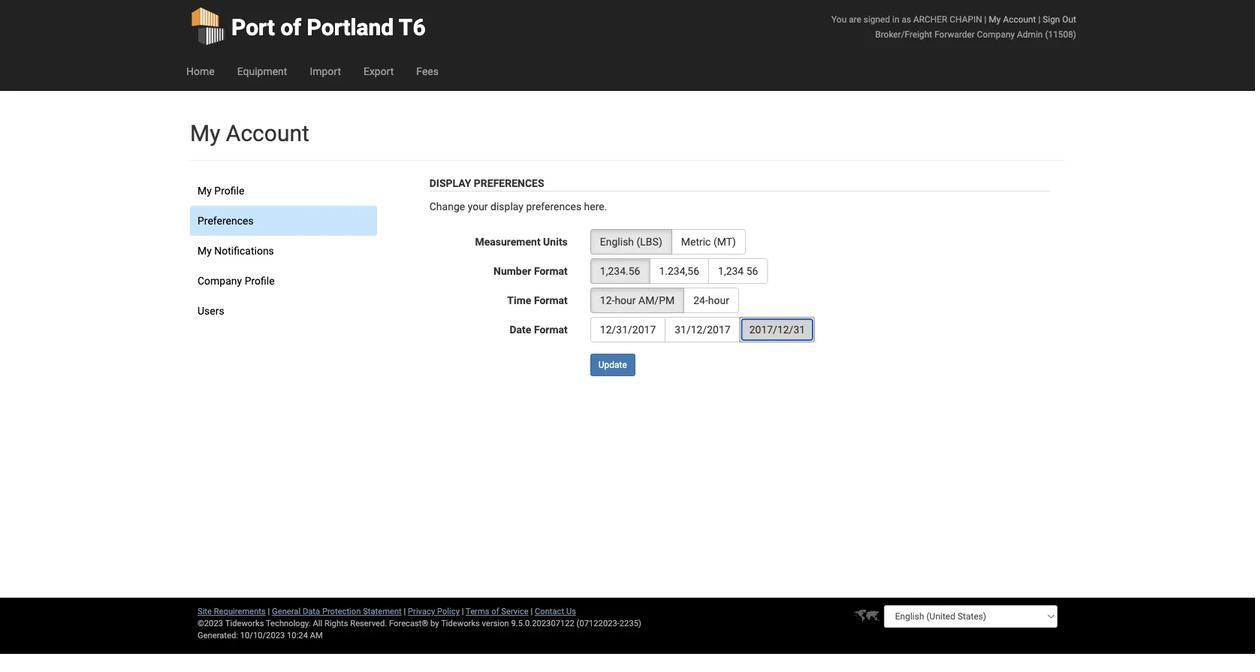 Task type: vqa. For each thing, say whether or not it's contained in the screenshot.
the topmost 50
no



Task type: describe. For each thing, give the bounding box(es) containing it.
display
[[430, 177, 471, 189]]

2017/12/31
[[750, 323, 805, 336]]

privacy
[[408, 607, 435, 616]]

notifications
[[214, 245, 274, 257]]

rights
[[325, 619, 348, 628]]

display preferences
[[430, 177, 544, 189]]

update button
[[590, 354, 636, 376]]

my account
[[190, 120, 309, 147]]

1,234
[[718, 265, 744, 277]]

12/31/2017
[[600, 323, 656, 336]]

tideworks
[[441, 619, 480, 628]]

port of portland t6
[[231, 14, 426, 41]]

your
[[468, 200, 488, 213]]

1 vertical spatial company
[[198, 275, 242, 287]]

all
[[313, 619, 322, 628]]

1,234 56
[[718, 265, 758, 277]]

privacy policy link
[[408, 607, 460, 616]]

requirements
[[214, 607, 266, 616]]

broker/freight
[[875, 29, 933, 39]]

am/pm
[[639, 294, 675, 307]]

24-hour
[[694, 294, 729, 307]]

format for number format
[[534, 265, 568, 277]]

protection
[[322, 607, 361, 616]]

forwarder
[[935, 29, 975, 39]]

fees
[[417, 65, 439, 77]]

date
[[510, 323, 531, 336]]

port
[[231, 14, 275, 41]]

profile for company profile
[[245, 275, 275, 287]]

portland
[[307, 14, 394, 41]]

english (lbs)
[[600, 236, 662, 248]]

56
[[747, 265, 758, 277]]

site
[[198, 607, 212, 616]]

9.5.0.202307122
[[511, 619, 575, 628]]

you
[[832, 14, 847, 24]]

general data protection statement link
[[272, 607, 402, 616]]

(lbs)
[[637, 236, 662, 248]]

(07122023-
[[577, 619, 620, 628]]

change
[[430, 200, 465, 213]]

profile for my profile
[[214, 184, 244, 197]]

(mt)
[[714, 236, 736, 248]]

terms
[[466, 607, 489, 616]]

equipment
[[237, 65, 287, 77]]

metric
[[681, 236, 711, 248]]

are
[[849, 14, 862, 24]]

my account link
[[989, 14, 1036, 24]]

admin
[[1017, 29, 1043, 39]]

| up forecast®
[[404, 607, 406, 616]]

units
[[543, 236, 568, 248]]

©2023 tideworks
[[198, 619, 264, 628]]

12-
[[600, 294, 615, 307]]

here.
[[584, 200, 607, 213]]

| up tideworks
[[462, 607, 464, 616]]

1.234,56
[[659, 265, 699, 277]]

24-
[[694, 294, 708, 307]]

sign out link
[[1043, 14, 1077, 24]]

| left sign at the right top
[[1039, 14, 1041, 24]]

reserved.
[[350, 619, 387, 628]]

site requirements | general data protection statement | privacy policy | terms of service | contact us ©2023 tideworks technology. all rights reserved. forecast® by tideworks version 9.5.0.202307122 (07122023-2235) generated: 10/10/2023 10:24 am
[[198, 607, 642, 640]]

forecast®
[[389, 619, 428, 628]]

1 horizontal spatial preferences
[[474, 177, 544, 189]]

t6
[[399, 14, 426, 41]]

terms of service link
[[466, 607, 529, 616]]

you are signed in as archer chapin | my account | sign out broker/freight forwarder company admin (11508)
[[832, 14, 1077, 39]]

hour for 24-
[[708, 294, 729, 307]]

users
[[198, 305, 224, 317]]

| up 9.5.0.202307122
[[531, 607, 533, 616]]

port of portland t6 link
[[190, 0, 426, 53]]

company inside you are signed in as archer chapin | my account | sign out broker/freight forwarder company admin (11508)
[[977, 29, 1015, 39]]

am
[[310, 631, 323, 640]]

company profile
[[198, 275, 275, 287]]

hour for 12-
[[615, 294, 636, 307]]

my inside you are signed in as archer chapin | my account | sign out broker/freight forwarder company admin (11508)
[[989, 14, 1001, 24]]



Task type: locate. For each thing, give the bounding box(es) containing it.
update
[[599, 360, 627, 370]]

company down "my account" link
[[977, 29, 1015, 39]]

my for my profile
[[198, 184, 212, 197]]

profile up my notifications
[[214, 184, 244, 197]]

0 vertical spatial account
[[1003, 14, 1036, 24]]

my profile
[[198, 184, 244, 197]]

data
[[303, 607, 320, 616]]

english
[[600, 236, 634, 248]]

as
[[902, 14, 911, 24]]

policy
[[437, 607, 460, 616]]

0 vertical spatial company
[[977, 29, 1015, 39]]

1 horizontal spatial company
[[977, 29, 1015, 39]]

1 vertical spatial preferences
[[198, 215, 254, 227]]

signed
[[864, 14, 890, 24]]

sign
[[1043, 14, 1060, 24]]

contact us link
[[535, 607, 576, 616]]

1 vertical spatial account
[[226, 120, 309, 147]]

format for date format
[[534, 323, 568, 336]]

my right chapin
[[989, 14, 1001, 24]]

of inside site requirements | general data protection statement | privacy policy | terms of service | contact us ©2023 tideworks technology. all rights reserved. forecast® by tideworks version 9.5.0.202307122 (07122023-2235) generated: 10/10/2023 10:24 am
[[492, 607, 499, 616]]

0 horizontal spatial of
[[281, 14, 301, 41]]

number format
[[494, 265, 568, 277]]

format
[[534, 265, 568, 277], [534, 294, 568, 307], [534, 323, 568, 336]]

account down equipment popup button
[[226, 120, 309, 147]]

10:24
[[287, 631, 308, 640]]

home button
[[175, 53, 226, 90]]

10/10/2023
[[240, 631, 285, 640]]

format right date
[[534, 323, 568, 336]]

1 horizontal spatial account
[[1003, 14, 1036, 24]]

chapin
[[950, 14, 982, 24]]

service
[[501, 607, 529, 616]]

hour down 1,234
[[708, 294, 729, 307]]

import
[[310, 65, 341, 77]]

0 horizontal spatial account
[[226, 120, 309, 147]]

company up users
[[198, 275, 242, 287]]

us
[[566, 607, 576, 616]]

0 horizontal spatial hour
[[615, 294, 636, 307]]

my notifications
[[198, 245, 274, 257]]

out
[[1063, 14, 1077, 24]]

preferences up display
[[474, 177, 544, 189]]

preferences
[[526, 200, 582, 213]]

of right the port
[[281, 14, 301, 41]]

(11508)
[[1045, 29, 1077, 39]]

3 format from the top
[[534, 323, 568, 336]]

1 vertical spatial of
[[492, 607, 499, 616]]

|
[[985, 14, 987, 24], [1039, 14, 1041, 24], [268, 607, 270, 616], [404, 607, 406, 616], [462, 607, 464, 616], [531, 607, 533, 616]]

2 hour from the left
[[708, 294, 729, 307]]

hour up 12/31/2017
[[615, 294, 636, 307]]

archer
[[914, 14, 948, 24]]

0 vertical spatial of
[[281, 14, 301, 41]]

12-hour am/pm
[[600, 294, 675, 307]]

company
[[977, 29, 1015, 39], [198, 275, 242, 287]]

my up my notifications
[[198, 184, 212, 197]]

export
[[364, 65, 394, 77]]

measurement
[[475, 236, 541, 248]]

technology.
[[266, 619, 311, 628]]

preferences
[[474, 177, 544, 189], [198, 215, 254, 227]]

profile
[[214, 184, 244, 197], [245, 275, 275, 287]]

my left notifications
[[198, 245, 212, 257]]

1 horizontal spatial hour
[[708, 294, 729, 307]]

1 horizontal spatial of
[[492, 607, 499, 616]]

home
[[186, 65, 215, 77]]

change your display preferences here.
[[430, 200, 607, 213]]

my for my notifications
[[198, 245, 212, 257]]

measurement units
[[475, 236, 568, 248]]

0 vertical spatial profile
[[214, 184, 244, 197]]

my up my profile
[[190, 120, 220, 147]]

general
[[272, 607, 301, 616]]

metric (mt)
[[681, 236, 736, 248]]

format down the units
[[534, 265, 568, 277]]

1 vertical spatial profile
[[245, 275, 275, 287]]

my for my account
[[190, 120, 220, 147]]

contact
[[535, 607, 564, 616]]

profile down notifications
[[245, 275, 275, 287]]

0 horizontal spatial company
[[198, 275, 242, 287]]

1 format from the top
[[534, 265, 568, 277]]

0 vertical spatial format
[[534, 265, 568, 277]]

account inside you are signed in as archer chapin | my account | sign out broker/freight forwarder company admin (11508)
[[1003, 14, 1036, 24]]

in
[[893, 14, 900, 24]]

statement
[[363, 607, 402, 616]]

1,234.56
[[600, 265, 640, 277]]

import button
[[299, 53, 352, 90]]

2 format from the top
[[534, 294, 568, 307]]

of up version
[[492, 607, 499, 616]]

account up admin
[[1003, 14, 1036, 24]]

preferences down my profile
[[198, 215, 254, 227]]

0 vertical spatial preferences
[[474, 177, 544, 189]]

1 vertical spatial format
[[534, 294, 568, 307]]

site requirements link
[[198, 607, 266, 616]]

generated:
[[198, 631, 238, 640]]

format for time format
[[534, 294, 568, 307]]

equipment button
[[226, 53, 299, 90]]

1 hour from the left
[[615, 294, 636, 307]]

2 vertical spatial format
[[534, 323, 568, 336]]

2235)
[[620, 619, 642, 628]]

fees button
[[405, 53, 450, 90]]

format right time
[[534, 294, 568, 307]]

time format
[[507, 294, 568, 307]]

time
[[507, 294, 531, 307]]

my
[[989, 14, 1001, 24], [190, 120, 220, 147], [198, 184, 212, 197], [198, 245, 212, 257]]

| right chapin
[[985, 14, 987, 24]]

number
[[494, 265, 531, 277]]

export button
[[352, 53, 405, 90]]

display
[[491, 200, 524, 213]]

| left general
[[268, 607, 270, 616]]

version
[[482, 619, 509, 628]]

of
[[281, 14, 301, 41], [492, 607, 499, 616]]

0 horizontal spatial preferences
[[198, 215, 254, 227]]

31/12/2017
[[675, 323, 731, 336]]



